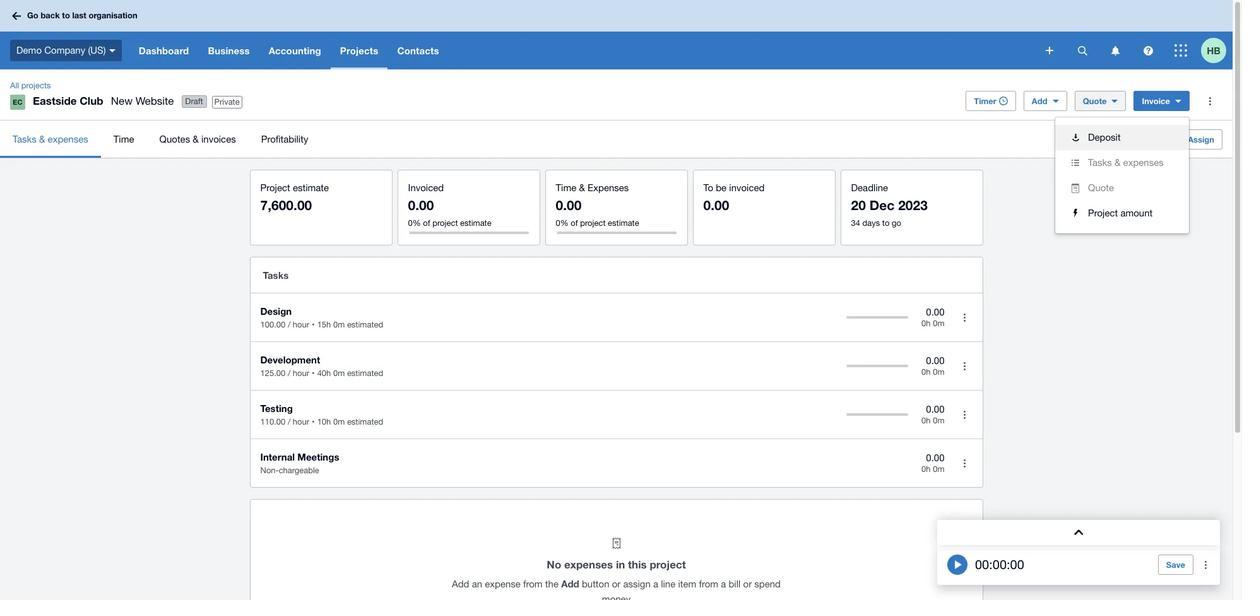 Task type: describe. For each thing, give the bounding box(es) containing it.
hour for design
[[293, 320, 309, 329]]

estimated for development
[[347, 369, 383, 378]]

accounting
[[269, 45, 321, 56]]

tasks inside "link"
[[13, 133, 36, 144]]

quote button
[[1055, 175, 1189, 201]]

125.00
[[260, 369, 285, 378]]

an
[[472, 579, 482, 589]]

/ for design
[[288, 320, 290, 329]]

• for testing
[[312, 417, 315, 427]]

invoiced
[[729, 182, 765, 193]]

all
[[10, 81, 19, 90]]

0 horizontal spatial svg image
[[1046, 47, 1053, 54]]

development 125.00 / hour • 40h 0m estimated
[[260, 354, 383, 378]]

0h for development
[[922, 368, 931, 377]]

0.00 0h 0m for testing
[[922, 404, 944, 426]]

start timer image
[[947, 555, 968, 575]]

deposit button
[[1055, 125, 1189, 150]]

project amount button
[[1055, 201, 1189, 226]]

line
[[661, 579, 675, 589]]

business
[[208, 45, 250, 56]]

expenses inside "link"
[[48, 133, 88, 144]]

organisation
[[89, 10, 137, 20]]

00:00:00
[[975, 557, 1024, 572]]

2 a from the left
[[721, 579, 726, 589]]

eastside club
[[33, 94, 103, 107]]

1 horizontal spatial svg image
[[1078, 46, 1087, 55]]

company
[[44, 45, 85, 55]]

0 horizontal spatial more options image
[[952, 305, 977, 330]]

timer
[[974, 96, 996, 106]]

wrapper image for deposit
[[1068, 134, 1083, 141]]

project for 0.00
[[432, 218, 458, 228]]

go
[[27, 10, 38, 20]]

1 from from the left
[[523, 579, 543, 589]]

add for add
[[1032, 96, 1047, 106]]

invoice button
[[1134, 91, 1190, 111]]

0.00 inside time & expenses 0.00 0% of project estimate
[[556, 198, 582, 213]]

chargeable
[[279, 466, 319, 475]]

testing 110.00 / hour • 10h 0m estimated
[[260, 403, 383, 427]]

all projects link
[[5, 80, 56, 92]]

expenses inside button
[[1123, 157, 1164, 168]]

0h for design
[[922, 319, 931, 328]]

project estimate 7,600.00
[[260, 182, 329, 213]]

2023
[[898, 198, 928, 213]]

eastside
[[33, 94, 77, 107]]

invoices
[[201, 133, 236, 144]]

2 vertical spatial tasks
[[263, 269, 289, 281]]

be
[[716, 182, 727, 193]]

banner containing hb
[[0, 0, 1233, 69]]

group containing deposit
[[1055, 117, 1189, 234]]

profitability
[[261, 133, 308, 144]]

wrapper image for project amount
[[1068, 209, 1083, 218]]

this
[[628, 558, 647, 571]]

website
[[136, 95, 174, 107]]

add button
[[1024, 91, 1067, 111]]

hb button
[[1201, 32, 1233, 69]]

quote button
[[1075, 91, 1126, 111]]

hb
[[1207, 44, 1220, 56]]

more options image for development
[[952, 353, 977, 379]]

0.00 0h 0m for development
[[922, 355, 944, 377]]

to inside deadline 20 dec 2023 34 days to go
[[882, 218, 890, 228]]

non-
[[260, 466, 279, 475]]

money
[[602, 594, 631, 600]]

add an expense from the add button or assign a line item from a bill or spend money
[[452, 578, 781, 600]]

34
[[851, 218, 860, 228]]

project for expenses
[[650, 558, 686, 571]]

all projects
[[10, 81, 51, 90]]

hour for development
[[293, 369, 309, 378]]

project inside time & expenses 0.00 0% of project estimate
[[580, 218, 606, 228]]

4 0.00 0h 0m from the top
[[922, 452, 944, 474]]

amount
[[1120, 208, 1153, 218]]

timer button
[[966, 91, 1016, 111]]

projects
[[340, 45, 378, 56]]

development
[[260, 354, 320, 365]]

club
[[80, 94, 103, 107]]

assign
[[623, 579, 651, 589]]

last
[[72, 10, 86, 20]]

estimated for design
[[347, 320, 383, 329]]

meetings
[[297, 451, 339, 463]]

spend
[[754, 579, 781, 589]]

back
[[41, 10, 60, 20]]

expenses
[[588, 182, 629, 193]]

ec
[[13, 98, 22, 106]]

tasks & expenses button
[[1055, 150, 1189, 175]]

tasks & expenses link
[[0, 121, 101, 158]]

0.00 inside to be invoiced 0.00
[[703, 198, 729, 213]]

projects
[[21, 81, 51, 90]]

private
[[214, 97, 240, 107]]

& inside time & expenses 0.00 0% of project estimate
[[579, 182, 585, 193]]

2 or from the left
[[743, 579, 752, 589]]

quotes
[[159, 133, 190, 144]]

assign button
[[1165, 129, 1222, 149]]

go back to last organisation
[[27, 10, 137, 20]]

demo company (us)
[[16, 45, 106, 55]]

20
[[851, 198, 866, 213]]

invoiced
[[408, 182, 444, 193]]

more options image for internal meetings
[[952, 451, 977, 476]]

tasks & expenses inside "link"
[[13, 133, 88, 144]]

svg image left hb
[[1175, 44, 1187, 57]]

assign
[[1188, 134, 1214, 144]]

& inside "link"
[[39, 133, 45, 144]]

0m inside testing 110.00 / hour • 10h 0m estimated
[[333, 417, 345, 427]]

internal meetings non-chargeable
[[260, 451, 339, 475]]

svg image up quote popup button
[[1111, 46, 1119, 55]]

tasks & expenses inside button
[[1088, 157, 1164, 168]]

go
[[892, 218, 901, 228]]

40h
[[317, 369, 331, 378]]

2 from from the left
[[699, 579, 718, 589]]

demo
[[16, 45, 42, 55]]

hour for testing
[[293, 417, 309, 427]]

design 100.00 / hour • 15h 0m estimated
[[260, 305, 383, 329]]

svg image inside demo company (us) popup button
[[109, 49, 115, 52]]

project amount
[[1088, 208, 1153, 218]]

1 horizontal spatial more options image
[[1197, 88, 1222, 114]]

dashboard
[[139, 45, 189, 56]]

• for design
[[312, 320, 315, 329]]

new
[[111, 95, 133, 107]]



Task type: locate. For each thing, give the bounding box(es) containing it.
add right timer button
[[1032, 96, 1047, 106]]

0 horizontal spatial from
[[523, 579, 543, 589]]

hour inside design 100.00 / hour • 15h 0m estimated
[[293, 320, 309, 329]]

1 horizontal spatial project
[[1088, 208, 1118, 218]]

project inside project estimate 7,600.00
[[260, 182, 290, 193]]

2 0% from the left
[[556, 218, 568, 228]]

0 vertical spatial tasks & expenses
[[13, 133, 88, 144]]

1 of from the left
[[423, 218, 430, 228]]

wrapper image inside deposit button
[[1068, 134, 1083, 141]]

navigation inside banner
[[129, 32, 1037, 69]]

quote right wrapper icon
[[1088, 182, 1114, 193]]

tasks down deposit
[[1088, 157, 1112, 168]]

the
[[545, 579, 559, 589]]

/ for development
[[288, 369, 290, 378]]

navigation
[[129, 32, 1037, 69]]

1 vertical spatial estimated
[[347, 369, 383, 378]]

1 vertical spatial expenses
[[1123, 157, 1164, 168]]

project
[[432, 218, 458, 228], [580, 218, 606, 228], [650, 558, 686, 571]]

more options image for testing
[[952, 402, 977, 427]]

project down quote button
[[1088, 208, 1118, 218]]

1 / from the top
[[288, 320, 290, 329]]

0 vertical spatial /
[[288, 320, 290, 329]]

hour down development
[[293, 369, 309, 378]]

0 vertical spatial project
[[260, 182, 290, 193]]

expenses down deposit button
[[1123, 157, 1164, 168]]

to
[[703, 182, 713, 193]]

hour left 10h
[[293, 417, 309, 427]]

svg image
[[1078, 46, 1087, 55], [1046, 47, 1053, 54]]

invoice
[[1142, 96, 1170, 106]]

from left the
[[523, 579, 543, 589]]

0.00 0h 0m for design
[[922, 307, 944, 328]]

wrapper image inside tasks & expenses button
[[1068, 160, 1083, 166]]

estimated inside testing 110.00 / hour • 10h 0m estimated
[[347, 417, 383, 427]]

2 • from the top
[[312, 369, 315, 378]]

& inside button
[[1115, 157, 1121, 168]]

profitability link
[[248, 121, 321, 158]]

button
[[582, 579, 609, 589]]

1 vertical spatial tasks
[[1088, 157, 1112, 168]]

list box containing deposit
[[1055, 117, 1189, 234]]

project down expenses at the top
[[580, 218, 606, 228]]

2 vertical spatial expenses
[[564, 558, 613, 571]]

contacts
[[397, 45, 439, 56]]

time for time
[[113, 133, 134, 144]]

no expenses in this project
[[547, 558, 686, 571]]

0 vertical spatial quote
[[1083, 96, 1107, 106]]

add
[[1032, 96, 1047, 106], [561, 578, 579, 589], [452, 579, 469, 589]]

1 horizontal spatial of
[[571, 218, 578, 228]]

tasks & expenses down eastside on the top left of page
[[13, 133, 88, 144]]

0 horizontal spatial time
[[113, 133, 134, 144]]

time down new
[[113, 133, 134, 144]]

group
[[1055, 117, 1189, 234]]

/ right 110.00
[[288, 417, 290, 427]]

project up 7,600.00 at the top left of the page
[[260, 182, 290, 193]]

svg image left go
[[12, 12, 21, 20]]

1 horizontal spatial estimate
[[460, 218, 491, 228]]

demo company (us) button
[[0, 32, 129, 69]]

2 0.00 0h 0m from the top
[[922, 355, 944, 377]]

1 or from the left
[[612, 579, 621, 589]]

• left 15h
[[312, 320, 315, 329]]

estimated inside design 100.00 / hour • 15h 0m estimated
[[347, 320, 383, 329]]

0 vertical spatial •
[[312, 320, 315, 329]]

wrapper image
[[1068, 134, 1083, 141], [1068, 160, 1083, 166], [1068, 209, 1083, 218]]

estimate inside time & expenses 0.00 0% of project estimate
[[608, 218, 639, 228]]

contacts button
[[388, 32, 449, 69]]

1 a from the left
[[653, 579, 658, 589]]

svg image
[[12, 12, 21, 20], [1175, 44, 1187, 57], [1111, 46, 1119, 55], [1143, 46, 1153, 55], [109, 49, 115, 52]]

accounting button
[[259, 32, 331, 69]]

3 0.00 0h 0m from the top
[[922, 404, 944, 426]]

0 vertical spatial more options image
[[1197, 88, 1222, 114]]

0 vertical spatial to
[[62, 10, 70, 20]]

2 of from the left
[[571, 218, 578, 228]]

0 horizontal spatial a
[[653, 579, 658, 589]]

2 horizontal spatial tasks
[[1088, 157, 1112, 168]]

0 vertical spatial estimated
[[347, 320, 383, 329]]

/ down development
[[288, 369, 290, 378]]

1 horizontal spatial add
[[561, 578, 579, 589]]

100.00
[[260, 320, 285, 329]]

wrapper image up wrapper icon
[[1068, 160, 1083, 166]]

0 horizontal spatial add
[[452, 579, 469, 589]]

1 horizontal spatial tasks & expenses
[[1088, 157, 1164, 168]]

0 horizontal spatial or
[[612, 579, 621, 589]]

0.00 0h 0m
[[922, 307, 944, 328], [922, 355, 944, 377], [922, 404, 944, 426], [922, 452, 944, 474]]

1 vertical spatial wrapper image
[[1068, 160, 1083, 166]]

bill
[[729, 579, 741, 589]]

0 horizontal spatial estimate
[[293, 182, 329, 193]]

draft
[[185, 97, 203, 106]]

0 horizontal spatial 0%
[[408, 218, 421, 228]]

wrapper image down wrapper icon
[[1068, 209, 1083, 218]]

svg image up add popup button
[[1046, 47, 1053, 54]]

/ right 100.00
[[288, 320, 290, 329]]

a left bill
[[721, 579, 726, 589]]

3 hour from the top
[[293, 417, 309, 427]]

1 vertical spatial project
[[1088, 208, 1118, 218]]

tasks
[[13, 133, 36, 144], [1088, 157, 1112, 168], [263, 269, 289, 281]]

7,600.00
[[260, 198, 312, 213]]

project for project amount
[[1088, 208, 1118, 218]]

to left the last
[[62, 10, 70, 20]]

2 vertical spatial •
[[312, 417, 315, 427]]

business button
[[198, 32, 259, 69]]

3 wrapper image from the top
[[1068, 209, 1083, 218]]

0 horizontal spatial of
[[423, 218, 430, 228]]

/ for testing
[[288, 417, 290, 427]]

add inside popup button
[[1032, 96, 1047, 106]]

estimate inside project estimate 7,600.00
[[293, 182, 329, 193]]

2 vertical spatial hour
[[293, 417, 309, 427]]

2 hour from the top
[[293, 369, 309, 378]]

1 0.00 0h 0m from the top
[[922, 307, 944, 328]]

a left line
[[653, 579, 658, 589]]

10h
[[317, 417, 331, 427]]

estimate inside invoiced 0.00 0% of project estimate
[[460, 218, 491, 228]]

•
[[312, 320, 315, 329], [312, 369, 315, 378], [312, 417, 315, 427]]

time inside time & expenses 0.00 0% of project estimate
[[556, 182, 576, 193]]

deadline
[[851, 182, 888, 193]]

15h
[[317, 320, 331, 329]]

tasks inside button
[[1088, 157, 1112, 168]]

1 vertical spatial more options image
[[952, 305, 977, 330]]

0 horizontal spatial project
[[432, 218, 458, 228]]

1 horizontal spatial expenses
[[564, 558, 613, 571]]

more options image
[[1197, 88, 1222, 114], [952, 305, 977, 330]]

0 vertical spatial hour
[[293, 320, 309, 329]]

dec
[[869, 198, 895, 213]]

• inside testing 110.00 / hour • 10h 0m estimated
[[312, 417, 315, 427]]

0 vertical spatial wrapper image
[[1068, 134, 1083, 141]]

dashboard link
[[129, 32, 198, 69]]

110.00
[[260, 417, 285, 427]]

/ inside development 125.00 / hour • 40h 0m estimated
[[288, 369, 290, 378]]

item
[[678, 579, 696, 589]]

time left expenses at the top
[[556, 182, 576, 193]]

1 horizontal spatial or
[[743, 579, 752, 589]]

0% inside time & expenses 0.00 0% of project estimate
[[556, 218, 568, 228]]

& right quotes on the top of the page
[[193, 133, 199, 144]]

& left expenses at the top
[[579, 182, 585, 193]]

to inside go back to last organisation link
[[62, 10, 70, 20]]

wrapper image for tasks & expenses
[[1068, 160, 1083, 166]]

1 vertical spatial /
[[288, 369, 290, 378]]

0 vertical spatial expenses
[[48, 133, 88, 144]]

/ inside testing 110.00 / hour • 10h 0m estimated
[[288, 417, 290, 427]]

/
[[288, 320, 290, 329], [288, 369, 290, 378], [288, 417, 290, 427]]

& down eastside on the top left of page
[[39, 133, 45, 144]]

1 horizontal spatial tasks
[[263, 269, 289, 281]]

0 horizontal spatial project
[[260, 182, 290, 193]]

quote
[[1083, 96, 1107, 106], [1088, 182, 1114, 193]]

1 horizontal spatial to
[[882, 218, 890, 228]]

0 horizontal spatial tasks
[[13, 133, 36, 144]]

no
[[547, 558, 561, 571]]

expenses up button on the bottom of the page
[[564, 558, 613, 571]]

3 / from the top
[[288, 417, 290, 427]]

to be invoiced 0.00
[[703, 182, 765, 213]]

or right bill
[[743, 579, 752, 589]]

more options image
[[952, 353, 977, 379], [952, 402, 977, 427], [952, 451, 977, 476], [1193, 552, 1219, 577]]

2 0h from the top
[[922, 368, 931, 377]]

&
[[39, 133, 45, 144], [193, 133, 199, 144], [1115, 157, 1121, 168], [579, 182, 585, 193]]

1 horizontal spatial time
[[556, 182, 576, 193]]

• left the 40h
[[312, 369, 315, 378]]

0 horizontal spatial to
[[62, 10, 70, 20]]

days
[[862, 218, 880, 228]]

1 vertical spatial time
[[556, 182, 576, 193]]

1 horizontal spatial 0%
[[556, 218, 568, 228]]

estimated for testing
[[347, 417, 383, 427]]

quote up deposit
[[1083, 96, 1107, 106]]

0m inside development 125.00 / hour • 40h 0m estimated
[[333, 369, 345, 378]]

2 estimated from the top
[[347, 369, 383, 378]]

estimated inside development 125.00 / hour • 40h 0m estimated
[[347, 369, 383, 378]]

save
[[1166, 560, 1185, 570]]

or up money on the bottom of the page
[[612, 579, 621, 589]]

2 / from the top
[[288, 369, 290, 378]]

list box
[[1055, 117, 1189, 234]]

tasks down ec on the top left
[[13, 133, 36, 144]]

4 0h from the top
[[922, 465, 931, 474]]

1 wrapper image from the top
[[1068, 134, 1083, 141]]

expenses down 'eastside club'
[[48, 133, 88, 144]]

• for development
[[312, 369, 315, 378]]

design
[[260, 305, 292, 317]]

0h for testing
[[922, 416, 931, 426]]

projects button
[[331, 32, 388, 69]]

/ inside design 100.00 / hour • 15h 0m estimated
[[288, 320, 290, 329]]

to left go
[[882, 218, 890, 228]]

svg image inside go back to last organisation link
[[12, 12, 21, 20]]

of
[[423, 218, 430, 228], [571, 218, 578, 228]]

project inside invoiced 0.00 0% of project estimate
[[432, 218, 458, 228]]

time for time & expenses 0.00 0% of project estimate
[[556, 182, 576, 193]]

quotes & invoices link
[[147, 121, 248, 158]]

deposit
[[1088, 132, 1121, 143]]

0 horizontal spatial tasks & expenses
[[13, 133, 88, 144]]

save button
[[1158, 555, 1193, 575]]

• inside design 100.00 / hour • 15h 0m estimated
[[312, 320, 315, 329]]

banner
[[0, 0, 1233, 69]]

from
[[523, 579, 543, 589], [699, 579, 718, 589]]

0.00 inside invoiced 0.00 0% of project estimate
[[408, 198, 434, 213]]

quote inside quote popup button
[[1083, 96, 1107, 106]]

0.00
[[408, 198, 434, 213], [556, 198, 582, 213], [703, 198, 729, 213], [926, 307, 944, 317], [926, 355, 944, 366], [926, 404, 944, 414], [926, 452, 944, 463]]

tasks & expenses down deposit button
[[1088, 157, 1164, 168]]

1 estimated from the top
[[347, 320, 383, 329]]

tasks & expenses
[[13, 133, 88, 144], [1088, 157, 1164, 168]]

internal
[[260, 451, 295, 463]]

3 0h from the top
[[922, 416, 931, 426]]

3 • from the top
[[312, 417, 315, 427]]

0m inside design 100.00 / hour • 15h 0m estimated
[[333, 320, 345, 329]]

0%
[[408, 218, 421, 228], [556, 218, 568, 228]]

(us)
[[88, 45, 106, 55]]

1 • from the top
[[312, 320, 315, 329]]

of inside invoiced 0.00 0% of project estimate
[[423, 218, 430, 228]]

2 vertical spatial wrapper image
[[1068, 209, 1083, 218]]

hour
[[293, 320, 309, 329], [293, 369, 309, 378], [293, 417, 309, 427]]

a
[[653, 579, 658, 589], [721, 579, 726, 589]]

2 horizontal spatial add
[[1032, 96, 1047, 106]]

1 hour from the top
[[293, 320, 309, 329]]

add for add an expense from the add button or assign a line item from a bill or spend money
[[452, 579, 469, 589]]

1 vertical spatial hour
[[293, 369, 309, 378]]

project inside button
[[1088, 208, 1118, 218]]

1 horizontal spatial from
[[699, 579, 718, 589]]

navigation containing dashboard
[[129, 32, 1037, 69]]

3 estimated from the top
[[347, 417, 383, 427]]

2 horizontal spatial expenses
[[1123, 157, 1164, 168]]

in
[[616, 558, 625, 571]]

0m
[[933, 319, 944, 328], [333, 320, 345, 329], [933, 368, 944, 377], [333, 369, 345, 378], [933, 416, 944, 426], [333, 417, 345, 427], [933, 465, 944, 474]]

1 vertical spatial to
[[882, 218, 890, 228]]

svg image up invoice
[[1143, 46, 1153, 55]]

wrapper image inside project amount button
[[1068, 209, 1083, 218]]

testing
[[260, 403, 293, 414]]

add left 'an'
[[452, 579, 469, 589]]

hour left 15h
[[293, 320, 309, 329]]

0 horizontal spatial expenses
[[48, 133, 88, 144]]

2 horizontal spatial project
[[650, 558, 686, 571]]

2 wrapper image from the top
[[1068, 160, 1083, 166]]

• inside development 125.00 / hour • 40h 0m estimated
[[312, 369, 315, 378]]

svg image up quote popup button
[[1078, 46, 1087, 55]]

1 horizontal spatial project
[[580, 218, 606, 228]]

estimated right 10h
[[347, 417, 383, 427]]

time
[[113, 133, 134, 144], [556, 182, 576, 193]]

project up line
[[650, 558, 686, 571]]

0 vertical spatial time
[[113, 133, 134, 144]]

from right 'item'
[[699, 579, 718, 589]]

project
[[260, 182, 290, 193], [1088, 208, 1118, 218]]

hour inside development 125.00 / hour • 40h 0m estimated
[[293, 369, 309, 378]]

wrapper image left deposit
[[1068, 134, 1083, 141]]

hour inside testing 110.00 / hour • 10h 0m estimated
[[293, 417, 309, 427]]

1 horizontal spatial a
[[721, 579, 726, 589]]

project for project estimate 7,600.00
[[260, 182, 290, 193]]

& down deposit button
[[1115, 157, 1121, 168]]

2 horizontal spatial estimate
[[608, 218, 639, 228]]

estimated right the 40h
[[347, 369, 383, 378]]

svg image right (us)
[[109, 49, 115, 52]]

• left 10h
[[312, 417, 315, 427]]

estimated right 15h
[[347, 320, 383, 329]]

1 vertical spatial tasks & expenses
[[1088, 157, 1164, 168]]

0% inside invoiced 0.00 0% of project estimate
[[408, 218, 421, 228]]

2 vertical spatial /
[[288, 417, 290, 427]]

1 vertical spatial •
[[312, 369, 315, 378]]

project down the invoiced
[[432, 218, 458, 228]]

quotes & invoices
[[159, 133, 236, 144]]

of inside time & expenses 0.00 0% of project estimate
[[571, 218, 578, 228]]

expenses
[[48, 133, 88, 144], [1123, 157, 1164, 168], [564, 558, 613, 571]]

deadline 20 dec 2023 34 days to go
[[851, 182, 928, 228]]

0 vertical spatial tasks
[[13, 133, 36, 144]]

1 vertical spatial quote
[[1088, 182, 1114, 193]]

expense
[[485, 579, 521, 589]]

wrapper image
[[1068, 183, 1083, 193]]

1 0h from the top
[[922, 319, 931, 328]]

tasks up 'design'
[[263, 269, 289, 281]]

quote inside quote button
[[1088, 182, 1114, 193]]

1 0% from the left
[[408, 218, 421, 228]]

time link
[[101, 121, 147, 158]]

add right the
[[561, 578, 579, 589]]

2 vertical spatial estimated
[[347, 417, 383, 427]]

time & expenses 0.00 0% of project estimate
[[556, 182, 639, 228]]



Task type: vqa. For each thing, say whether or not it's contained in the screenshot.


